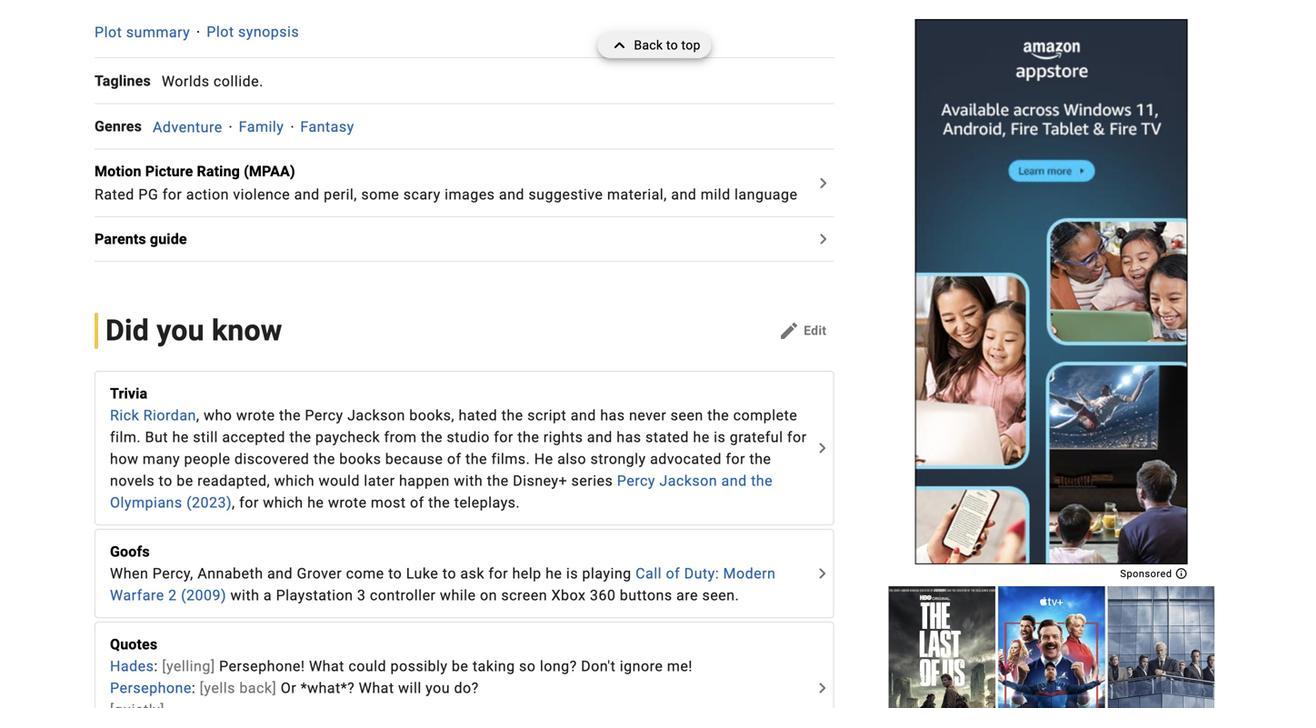 Task type: locate. For each thing, give the bounding box(es) containing it.
jackson inside percy jackson and the olympians (2023)
[[659, 472, 717, 490]]

0 vertical spatial wrote
[[236, 407, 275, 424]]

and left mild
[[671, 186, 697, 203]]

2 horizontal spatial of
[[666, 565, 680, 582]]

family
[[239, 118, 284, 136]]

0 horizontal spatial with
[[230, 587, 260, 604]]

which
[[274, 472, 315, 490], [263, 494, 303, 511]]

plot left synopsis on the left of page
[[207, 23, 234, 41]]

is up xbox
[[566, 565, 578, 582]]

, down readapted,
[[232, 494, 235, 511]]

(mpaa)
[[244, 163, 295, 180]]

1 horizontal spatial what
[[359, 680, 394, 697]]

2 plot from the left
[[207, 23, 234, 41]]

novels
[[110, 472, 155, 490]]

could
[[349, 658, 386, 675]]

wrote up accepted
[[236, 407, 275, 424]]

and up strongly
[[587, 429, 613, 446]]

seen
[[671, 407, 703, 424]]

screen
[[501, 587, 547, 604]]

0 horizontal spatial percy
[[305, 407, 343, 424]]

jackson up 'from'
[[347, 407, 405, 424]]

did you know
[[105, 314, 282, 348]]

to inside button
[[666, 38, 678, 53]]

hades
[[110, 658, 154, 675]]

long?
[[540, 658, 577, 675]]

1 horizontal spatial jackson
[[659, 472, 717, 490]]

plot
[[95, 23, 122, 41], [207, 23, 234, 41]]

1 vertical spatial percy
[[617, 472, 655, 490]]

percy up paycheck
[[305, 407, 343, 424]]

0 horizontal spatial what
[[309, 658, 344, 675]]

how
[[110, 451, 139, 468]]

annabeth
[[197, 565, 263, 582]]

for down picture
[[162, 186, 182, 203]]

0 horizontal spatial wrote
[[236, 407, 275, 424]]

1 vertical spatial jackson
[[659, 472, 717, 490]]

with inside , who wrote the percy jackson books, hated the script and has never seen the complete film. but he still accepted the paycheck from the studio for the rights and has stated he is grateful for how many people discovered the books because of the films. he also strongly advocated for the novels to be readapted, which would later happen with the disney+ series
[[454, 472, 483, 490]]

top
[[681, 38, 701, 53]]

1 horizontal spatial percy
[[617, 472, 655, 490]]

has left never
[[600, 407, 625, 424]]

genres
[[95, 118, 142, 135]]

you right did
[[157, 314, 204, 348]]

: up persephone
[[154, 658, 158, 675]]

1 horizontal spatial you
[[426, 680, 450, 697]]

edit image
[[778, 320, 800, 342]]

1 vertical spatial see more image
[[811, 677, 833, 699]]

2 see more image from the top
[[811, 677, 833, 699]]

of inside , who wrote the percy jackson books, hated the script and has never seen the complete film. but he still accepted the paycheck from the studio for the rights and has stated he is grateful for how many people discovered the books because of the films. he also strongly advocated for the novels to be readapted, which would later happen with the disney+ series
[[447, 451, 461, 468]]

studio
[[447, 429, 490, 446]]

1 horizontal spatial of
[[447, 451, 461, 468]]

0 horizontal spatial is
[[566, 565, 578, 582]]

1 horizontal spatial is
[[714, 429, 726, 446]]

1 vertical spatial ,
[[232, 494, 235, 511]]

back to top button
[[598, 33, 711, 58]]

see more image for goofs
[[811, 563, 833, 585]]

stated
[[646, 429, 689, 446]]

to
[[666, 38, 678, 53], [159, 472, 173, 490], [388, 565, 402, 582], [443, 565, 456, 582]]

1 horizontal spatial with
[[454, 472, 483, 490]]

some
[[361, 186, 399, 203]]

0 vertical spatial be
[[177, 472, 193, 490]]

trivia
[[110, 385, 148, 402]]

0 vertical spatial jackson
[[347, 407, 405, 424]]

0 horizontal spatial jackson
[[347, 407, 405, 424]]

1 vertical spatial wrote
[[328, 494, 367, 511]]

1 vertical spatial you
[[426, 680, 450, 697]]

of right call
[[666, 565, 680, 582]]

you right the will
[[426, 680, 450, 697]]

and left peril,
[[294, 186, 320, 203]]

with left a at the bottom of the page
[[230, 587, 260, 604]]

playing
[[582, 565, 632, 582]]

1 horizontal spatial be
[[452, 658, 469, 675]]

advocated
[[650, 451, 722, 468]]

percy down strongly
[[617, 472, 655, 490]]

many
[[143, 451, 180, 468]]

wrote inside , who wrote the percy jackson books, hated the script and has never seen the complete film. but he still accepted the paycheck from the studio for the rights and has stated he is grateful for how many people discovered the books because of the films. he also strongly advocated for the novels to be readapted, which would later happen with the disney+ series
[[236, 407, 275, 424]]

he right "but"
[[172, 429, 189, 446]]

back to top
[[634, 38, 701, 53]]

for
[[162, 186, 182, 203], [494, 429, 514, 446], [787, 429, 807, 446], [726, 451, 745, 468], [239, 494, 259, 511], [489, 565, 508, 582]]

1 horizontal spatial :
[[192, 680, 196, 697]]

of down happen
[[410, 494, 424, 511]]

possibly
[[391, 658, 448, 675]]

be down the quotes button
[[452, 658, 469, 675]]

certificate: see all image
[[812, 172, 834, 194]]

help
[[512, 565, 542, 582]]

and down grateful
[[721, 472, 747, 490]]

for left see more image on the right
[[787, 429, 807, 446]]

material,
[[607, 186, 667, 203]]

*what*?
[[301, 680, 355, 697]]

call of duty: modern warfare 2 (2009) link
[[110, 565, 776, 604]]

0 vertical spatial with
[[454, 472, 483, 490]]

, inside , who wrote the percy jackson books, hated the script and has never seen the complete film. but he still accepted the paycheck from the studio for the rights and has stated he is grateful for how many people discovered the books because of the films. he also strongly advocated for the novels to be readapted, which would later happen with the disney+ series
[[196, 407, 200, 424]]

has up strongly
[[617, 429, 641, 446]]

do?
[[454, 680, 479, 697]]

films.
[[491, 451, 530, 468]]

with up teleplays.
[[454, 472, 483, 490]]

you inside hades : [yelling] persephone! what could possibly be taking so long? don't ignore me! persephone : [yells back] or *what*? what will you do?
[[426, 680, 450, 697]]

ask
[[460, 565, 485, 582]]

rating
[[197, 163, 240, 180]]

0 vertical spatial which
[[274, 472, 315, 490]]

to left top
[[666, 38, 678, 53]]

0 horizontal spatial :
[[154, 658, 158, 675]]

0 horizontal spatial ,
[[196, 407, 200, 424]]

see more image
[[811, 563, 833, 585], [811, 677, 833, 699]]

which inside , who wrote the percy jackson books, hated the script and has never seen the complete film. but he still accepted the paycheck from the studio for the rights and has stated he is grateful for how many people discovered the books because of the films. he also strongly advocated for the novels to be readapted, which would later happen with the disney+ series
[[274, 472, 315, 490]]

rick riordan
[[110, 407, 196, 424]]

0 horizontal spatial of
[[410, 494, 424, 511]]

never
[[629, 407, 667, 424]]

taking
[[473, 658, 515, 675]]

plot left summary
[[95, 23, 122, 41]]

1 horizontal spatial plot
[[207, 23, 234, 41]]

to down many
[[159, 472, 173, 490]]

expand less image
[[609, 33, 634, 58]]

0 vertical spatial of
[[447, 451, 461, 468]]

1 see more image from the top
[[811, 563, 833, 585]]

persephone!
[[219, 658, 305, 675]]

0 vertical spatial see more image
[[811, 563, 833, 585]]

on
[[480, 587, 497, 604]]

goofs
[[110, 543, 150, 561]]

the inside percy jackson and the olympians (2023)
[[751, 472, 773, 490]]

0 horizontal spatial plot
[[95, 23, 122, 41]]

buttons
[[620, 587, 672, 604]]

and right images
[[499, 186, 525, 203]]

who
[[204, 407, 232, 424]]

while
[[440, 587, 476, 604]]

0 horizontal spatial be
[[177, 472, 193, 490]]

what up *what*?
[[309, 658, 344, 675]]

grover
[[297, 565, 342, 582]]

group
[[889, 586, 1215, 708]]

wrote down would on the left of page
[[328, 494, 367, 511]]

images
[[445, 186, 495, 203]]

controller
[[370, 587, 436, 604]]

or
[[281, 680, 296, 697]]

0 vertical spatial ,
[[196, 407, 200, 424]]

of
[[447, 451, 461, 468], [410, 494, 424, 511], [666, 565, 680, 582]]

[yelling]
[[162, 658, 215, 675]]

1 horizontal spatial ,
[[232, 494, 235, 511]]

you
[[157, 314, 204, 348], [426, 680, 450, 697]]

0 vertical spatial is
[[714, 429, 726, 446]]

and up rights
[[571, 407, 596, 424]]

what down could
[[359, 680, 394, 697]]

teleplays.
[[454, 494, 520, 511]]

of down studio
[[447, 451, 461, 468]]

books
[[339, 451, 381, 468]]

1 vertical spatial be
[[452, 658, 469, 675]]

, left the who
[[196, 407, 200, 424]]

3
[[357, 587, 366, 604]]

, who wrote the percy jackson books, hated the script and has never seen the complete film. but he still accepted the paycheck from the studio for the rights and has stated he is grateful for how many people discovered the books because of the films. he also strongly advocated for the novels to be readapted, which would later happen with the disney+ series
[[110, 407, 807, 490]]

jackson inside , who wrote the percy jackson books, hated the script and has never seen the complete film. but he still accepted the paycheck from the studio for the rights and has stated he is grateful for how many people discovered the books because of the films. he also strongly advocated for the novels to be readapted, which would later happen with the disney+ series
[[347, 407, 405, 424]]

be down people
[[177, 472, 193, 490]]

when
[[110, 565, 148, 582]]

xbox
[[551, 587, 586, 604]]

jackson down advocated
[[659, 472, 717, 490]]

0 vertical spatial what
[[309, 658, 344, 675]]

, for who
[[196, 407, 200, 424]]

quotes
[[110, 636, 158, 653]]

percy
[[305, 407, 343, 424], [617, 472, 655, 490]]

jackson
[[347, 407, 405, 424], [659, 472, 717, 490]]

1 vertical spatial which
[[263, 494, 303, 511]]

be inside , who wrote the percy jackson books, hated the script and has never seen the complete film. but he still accepted the paycheck from the studio for the rights and has stated he is grateful for how many people discovered the books because of the films. he also strongly advocated for the novels to be readapted, which would later happen with the disney+ series
[[177, 472, 193, 490]]

action
[[186, 186, 229, 203]]

1 vertical spatial what
[[359, 680, 394, 697]]

percy jackson and the olympians (2023)
[[110, 472, 773, 511]]

1 vertical spatial has
[[617, 429, 641, 446]]

to left ask
[[443, 565, 456, 582]]

0 horizontal spatial you
[[157, 314, 204, 348]]

duty:
[[684, 565, 719, 582]]

:
[[154, 658, 158, 675], [192, 680, 196, 697]]

: down [yelling]
[[192, 680, 196, 697]]

2 vertical spatial of
[[666, 565, 680, 582]]

1 plot from the left
[[95, 23, 122, 41]]

adventure button
[[153, 118, 222, 136]]

is left grateful
[[714, 429, 726, 446]]

rated
[[95, 186, 134, 203]]

and up a at the bottom of the page
[[267, 565, 293, 582]]

he
[[172, 429, 189, 446], [693, 429, 710, 446], [307, 494, 324, 511], [546, 565, 562, 582]]

what
[[309, 658, 344, 675], [359, 680, 394, 697]]

0 vertical spatial percy
[[305, 407, 343, 424]]

0 vertical spatial :
[[154, 658, 158, 675]]



Task type: describe. For each thing, give the bounding box(es) containing it.
luke
[[406, 565, 438, 582]]

strongly
[[590, 451, 646, 468]]

rights
[[543, 429, 583, 446]]

fantasy
[[300, 118, 354, 136]]

parents guide: see all image
[[812, 228, 834, 250]]

plot synopsis button
[[207, 23, 299, 41]]

with a playstation 3 controller while on screen xbox 360 buttons are seen.
[[226, 587, 739, 604]]

a
[[264, 587, 272, 604]]

paycheck
[[315, 429, 380, 446]]

percy jackson and the olympians (2023) link
[[110, 472, 773, 511]]

don't
[[581, 658, 616, 675]]

to up controller
[[388, 565, 402, 582]]

disney+
[[513, 472, 567, 490]]

sponsored content section
[[915, 19, 1188, 579]]

edit
[[804, 323, 827, 338]]

ignore
[[620, 658, 663, 675]]

most
[[371, 494, 406, 511]]

guide
[[150, 230, 187, 248]]

0 vertical spatial you
[[157, 314, 204, 348]]

1 vertical spatial is
[[566, 565, 578, 582]]

hades : [yelling] persephone! what could possibly be taking so long? don't ignore me! persephone : [yells back] or *what*? what will you do?
[[110, 658, 693, 697]]

of inside call of duty: modern warfare 2 (2009)
[[666, 565, 680, 582]]

riordan
[[143, 407, 196, 424]]

plot summary
[[95, 23, 190, 41]]

motion
[[95, 163, 141, 180]]

playstation
[[276, 587, 353, 604]]

motion picture rating (mpaa) rated pg for action violence and peril, some scary images and suggestive material, and mild language
[[95, 163, 798, 203]]

plot for plot summary
[[95, 23, 122, 41]]

plot for plot synopsis
[[207, 23, 234, 41]]

seen.
[[702, 587, 739, 604]]

know
[[212, 314, 282, 348]]

warfare
[[110, 587, 164, 604]]

percy inside , who wrote the percy jackson books, hated the script and has never seen the complete film. but he still accepted the paycheck from the studio for the rights and has stated he is grateful for how many people discovered the books because of the films. he also strongly advocated for the novels to be readapted, which would later happen with the disney+ series
[[305, 407, 343, 424]]

production art image
[[889, 586, 1215, 708]]

, for for
[[232, 494, 235, 511]]

worlds collide.
[[162, 73, 263, 90]]

rick riordan link
[[110, 407, 196, 424]]

grateful
[[730, 429, 783, 446]]

edit button
[[771, 316, 834, 345]]

and inside percy jackson and the olympians (2023)
[[721, 472, 747, 490]]

percy,
[[153, 565, 193, 582]]

collide.
[[214, 73, 263, 90]]

[yells
[[200, 680, 235, 697]]

for down grateful
[[726, 451, 745, 468]]

come
[[346, 565, 384, 582]]

360
[[590, 587, 616, 604]]

later
[[364, 472, 395, 490]]

to inside , who wrote the percy jackson books, hated the script and has never seen the complete film. but he still accepted the paycheck from the studio for the rights and has stated he is grateful for how many people discovered the books because of the films. he also strongly advocated for the novels to be readapted, which would later happen with the disney+ series
[[159, 472, 173, 490]]

discovered
[[234, 451, 309, 468]]

but
[[145, 429, 168, 446]]

language
[[735, 186, 798, 203]]

see more image for quotes
[[811, 677, 833, 699]]

see more image
[[811, 437, 833, 459]]

because
[[385, 451, 443, 468]]

worlds
[[162, 73, 210, 90]]

hades button
[[110, 656, 154, 677]]

1 vertical spatial of
[[410, 494, 424, 511]]

back
[[634, 38, 663, 53]]

plot synopsis
[[207, 23, 299, 41]]

he up xbox
[[546, 565, 562, 582]]

(2023)
[[186, 494, 232, 511]]

back]
[[239, 680, 277, 697]]

be inside hades : [yelling] persephone! what could possibly be taking so long? don't ignore me! persephone : [yells back] or *what*? what will you do?
[[452, 658, 469, 675]]

for up films.
[[494, 429, 514, 446]]

readapted,
[[197, 472, 270, 490]]

trivia button
[[110, 383, 809, 405]]

1 vertical spatial with
[[230, 587, 260, 604]]

olympians
[[110, 494, 182, 511]]

for up on
[[489, 565, 508, 582]]

(2009)
[[181, 587, 226, 604]]

peril,
[[324, 186, 357, 203]]

accepted
[[222, 429, 285, 446]]

1 vertical spatial :
[[192, 680, 196, 697]]

, for which he wrote most of the teleplays.
[[232, 494, 520, 511]]

for down readapted,
[[239, 494, 259, 511]]

sponsored
[[1120, 568, 1175, 579]]

scary
[[403, 186, 441, 203]]

for inside motion picture rating (mpaa) rated pg for action violence and peril, some scary images and suggestive material, and mild language
[[162, 186, 182, 203]]

script
[[527, 407, 567, 424]]

2
[[168, 587, 177, 604]]

taglines
[[95, 72, 151, 89]]

0 vertical spatial has
[[600, 407, 625, 424]]

parents
[[95, 230, 146, 248]]

synopsis
[[238, 23, 299, 41]]

summary
[[126, 23, 190, 41]]

series
[[571, 472, 613, 490]]

when percy, annabeth and grover come to luke to ask for help he is playing
[[110, 565, 636, 582]]

hated
[[459, 407, 497, 424]]

would
[[319, 472, 360, 490]]

persephone
[[110, 680, 192, 697]]

1 horizontal spatial wrote
[[328, 494, 367, 511]]

persephone button
[[110, 677, 192, 699]]

me!
[[667, 658, 693, 675]]

also
[[557, 451, 586, 468]]

is inside , who wrote the percy jackson books, hated the script and has never seen the complete film. but he still accepted the paycheck from the studio for the rights and has stated he is grateful for how many people discovered the books because of the films. he also strongly advocated for the novels to be readapted, which would later happen with the disney+ series
[[714, 429, 726, 446]]

parents guide
[[95, 230, 187, 248]]

will
[[398, 680, 422, 697]]

percy inside percy jackson and the olympians (2023)
[[617, 472, 655, 490]]

pg
[[138, 186, 158, 203]]

he down would on the left of page
[[307, 494, 324, 511]]

he down seen
[[693, 429, 710, 446]]

adventure
[[153, 118, 222, 136]]

call of duty: modern warfare 2 (2009)
[[110, 565, 776, 604]]

rick
[[110, 407, 139, 424]]

still
[[193, 429, 218, 446]]



Task type: vqa. For each thing, say whether or not it's contained in the screenshot.
8th 'CREATED' from the top of the page
no



